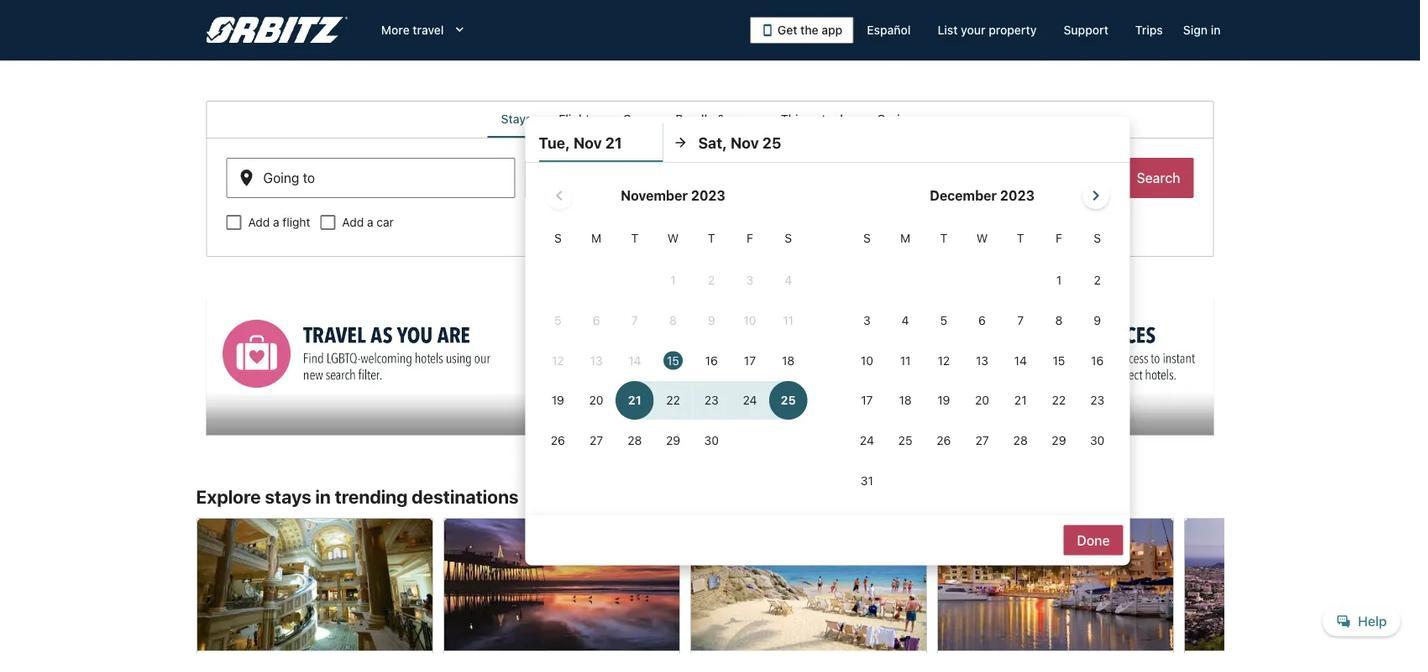 Task type: vqa. For each thing, say whether or not it's contained in the screenshot.
TAB LIST containing Stays
yes



Task type: describe. For each thing, give the bounding box(es) containing it.
26 button inside "november 2023" element
[[539, 422, 577, 460]]

31
[[861, 474, 874, 488]]

app
[[822, 23, 843, 37]]

14 button
[[1002, 342, 1040, 380]]

nov 21 - nov 25
[[563, 177, 661, 193]]

12 button
[[925, 342, 963, 380]]

sat, nov 25
[[699, 134, 782, 152]]

the
[[801, 23, 819, 37]]

2 s from the left
[[785, 231, 792, 245]]

20 for 2nd 20 button
[[976, 394, 990, 408]]

2023 for december 2023
[[1001, 188, 1035, 204]]

9 button
[[1079, 301, 1117, 340]]

do
[[836, 112, 851, 126]]

23 button
[[1079, 382, 1117, 420]]

2 26 button from the left
[[925, 422, 963, 460]]

2 20 button from the left
[[963, 382, 1002, 420]]

15 inside today element
[[667, 354, 680, 367]]

december
[[930, 188, 997, 204]]

11
[[900, 354, 911, 367]]

18 inside "november 2023" element
[[782, 354, 795, 367]]

done
[[1078, 533, 1110, 549]]

f for november 2023
[[747, 231, 754, 245]]

sign
[[1184, 23, 1208, 37]]

7
[[1018, 313, 1024, 327]]

22
[[1052, 394, 1066, 408]]

2 16 button from the left
[[1079, 342, 1117, 380]]

0 vertical spatial 25
[[763, 134, 782, 152]]

26 inside december 2023 element
[[937, 434, 951, 448]]

w for november
[[668, 231, 679, 245]]

8 button
[[1040, 301, 1079, 340]]

0 horizontal spatial 25
[[645, 177, 661, 193]]

more travel button
[[368, 15, 481, 45]]

sign in button
[[1177, 15, 1228, 45]]

search
[[1137, 170, 1181, 186]]

more travel
[[381, 23, 444, 37]]

17 for 17 button to the top
[[744, 354, 756, 367]]

add a car
[[342, 216, 394, 229]]

3 t from the left
[[941, 231, 948, 245]]

stays link
[[488, 101, 546, 138]]

destinations
[[412, 486, 519, 508]]

list your property link
[[925, 15, 1051, 45]]

español
[[867, 23, 911, 37]]

m for december 2023
[[901, 231, 911, 245]]

m for november 2023
[[592, 231, 602, 245]]

stays
[[265, 486, 311, 508]]

24
[[860, 434, 875, 448]]

in inside main content
[[315, 486, 331, 508]]

28 inside december 2023 element
[[1014, 434, 1028, 448]]

sat,
[[699, 134, 727, 152]]

flight
[[283, 216, 310, 229]]

in inside dropdown button
[[1211, 23, 1221, 37]]

6
[[979, 313, 986, 327]]

19 for second 19 button from left
[[938, 394, 951, 408]]

flights
[[559, 112, 596, 126]]

1 15 button from the left
[[654, 342, 693, 380]]

a for flight
[[273, 216, 279, 229]]

8
[[1056, 313, 1063, 327]]

f for december 2023
[[1056, 231, 1063, 245]]

explore
[[196, 486, 261, 508]]

your
[[961, 23, 986, 37]]

support
[[1064, 23, 1109, 37]]

1 16 button from the left
[[693, 342, 731, 380]]

show previous card image
[[186, 602, 206, 622]]

done button
[[1064, 525, 1124, 556]]

1 28 button from the left
[[616, 422, 654, 460]]

tue, nov 21 button
[[539, 124, 663, 162]]

to
[[822, 112, 833, 126]]

16 inside "november 2023" element
[[705, 354, 718, 367]]

2 t from the left
[[708, 231, 716, 245]]

december 2023
[[930, 188, 1035, 204]]

0 vertical spatial 17 button
[[731, 342, 769, 380]]

16 inside december 2023 element
[[1092, 354, 1104, 367]]

car
[[377, 216, 394, 229]]

nov left -
[[563, 177, 587, 193]]

2 19 button from the left
[[925, 382, 963, 420]]

-
[[608, 177, 614, 193]]

add for add a car
[[342, 216, 364, 229]]

30 for first 30 "button" from right
[[1091, 434, 1105, 448]]

november 2023
[[621, 188, 726, 204]]

list your property
[[938, 23, 1037, 37]]

things to do
[[781, 112, 851, 126]]

get the app
[[778, 23, 843, 37]]

cruises link
[[864, 101, 933, 138]]

1 s from the left
[[555, 231, 562, 245]]

12
[[938, 354, 950, 367]]

november 2023 element
[[539, 229, 808, 462]]

29 for 1st 29 button from right
[[1052, 434, 1067, 448]]

tue,
[[539, 134, 570, 152]]

get the app link
[[750, 17, 854, 44]]

november
[[621, 188, 688, 204]]

4 button
[[887, 301, 925, 340]]

31 button
[[848, 462, 887, 500]]

bundle
[[676, 112, 714, 126]]

4
[[902, 313, 910, 327]]

21 button
[[1002, 382, 1040, 420]]

things
[[781, 112, 819, 126]]

1 horizontal spatial 17 button
[[848, 382, 887, 420]]

3 s from the left
[[864, 231, 871, 245]]

w for december
[[977, 231, 988, 245]]

add a flight
[[248, 216, 310, 229]]

24 button
[[848, 422, 887, 460]]

nov 21 - nov 25 button
[[526, 158, 815, 198]]

13 button
[[963, 342, 1002, 380]]

30 for 30 "button" inside "november 2023" element
[[705, 434, 719, 448]]

search button
[[1124, 158, 1194, 198]]

bundle & save link
[[662, 101, 768, 138]]

27 inside "november 2023" element
[[590, 434, 603, 448]]

2
[[1094, 273, 1101, 287]]

26 inside "november 2023" element
[[551, 434, 565, 448]]

flights link
[[546, 101, 610, 138]]

20 for 2nd 20 button from right
[[589, 394, 604, 408]]

explore stays in trending destinations main content
[[0, 101, 1421, 654]]

puerto vallarta showing a beach, general coastal views and kayaking or canoeing image
[[690, 518, 927, 651]]

cruises
[[877, 112, 919, 126]]

trending
[[335, 486, 408, 508]]

23
[[1091, 394, 1105, 408]]

0 vertical spatial 18 button
[[769, 342, 808, 380]]



Task type: locate. For each thing, give the bounding box(es) containing it.
1 vertical spatial 17
[[861, 394, 873, 408]]

add left the car at the top left
[[342, 216, 364, 229]]

1 horizontal spatial 20 button
[[963, 382, 1002, 420]]

29 inside december 2023 element
[[1052, 434, 1067, 448]]

0 horizontal spatial f
[[747, 231, 754, 245]]

2 add from the left
[[342, 216, 364, 229]]

0 horizontal spatial 30 button
[[693, 422, 731, 460]]

0 horizontal spatial in
[[315, 486, 331, 508]]

t down "november"
[[631, 231, 639, 245]]

18 button left the 10
[[769, 342, 808, 380]]

1 t from the left
[[631, 231, 639, 245]]

1 26 from the left
[[551, 434, 565, 448]]

1 26 button from the left
[[539, 422, 577, 460]]

1 horizontal spatial in
[[1211, 23, 1221, 37]]

2 26 from the left
[[937, 434, 951, 448]]

sign in
[[1184, 23, 1221, 37]]

1 horizontal spatial 19 button
[[925, 382, 963, 420]]

0 horizontal spatial w
[[668, 231, 679, 245]]

nov down flights in the left of the page
[[574, 134, 602, 152]]

0 horizontal spatial 18 button
[[769, 342, 808, 380]]

travel
[[413, 23, 444, 37]]

30 button inside "november 2023" element
[[693, 422, 731, 460]]

in
[[1211, 23, 1221, 37], [315, 486, 331, 508]]

w down november 2023
[[668, 231, 679, 245]]

29 inside "november 2023" element
[[666, 434, 681, 448]]

orbitz logo image
[[206, 17, 348, 44]]

0 horizontal spatial 27 button
[[577, 422, 616, 460]]

sat, nov 25 button
[[699, 124, 823, 162]]

5 button
[[925, 301, 963, 340]]

directional image
[[673, 135, 689, 150]]

15 inside december 2023 element
[[1053, 354, 1066, 367]]

1 horizontal spatial f
[[1056, 231, 1063, 245]]

2023 down the sat,
[[691, 188, 726, 204]]

1 horizontal spatial 27
[[976, 434, 989, 448]]

support link
[[1051, 15, 1122, 45]]

17 down "10" button
[[861, 394, 873, 408]]

1 vertical spatial 18
[[899, 394, 912, 408]]

today element
[[664, 351, 683, 370]]

17 for 17 button to the right
[[861, 394, 873, 408]]

1 button
[[1040, 261, 1079, 300]]

m up the 4 on the right of the page
[[901, 231, 911, 245]]

1 30 from the left
[[705, 434, 719, 448]]

2 15 button from the left
[[1040, 342, 1079, 380]]

1 29 from the left
[[666, 434, 681, 448]]

w inside december 2023 element
[[977, 231, 988, 245]]

makiki - lower punchbowl - tantalus showing landscape views, a sunset and a city image
[[1184, 518, 1421, 651]]

29 button
[[654, 422, 693, 460], [1040, 422, 1079, 460]]

7 button
[[1002, 301, 1040, 340]]

0 horizontal spatial 17 button
[[731, 342, 769, 380]]

1 19 button from the left
[[539, 382, 577, 420]]

0 horizontal spatial 30
[[705, 434, 719, 448]]

opens in a new window image
[[205, 298, 221, 313]]

18 button
[[769, 342, 808, 380], [887, 382, 925, 420]]

1 horizontal spatial 18 button
[[887, 382, 925, 420]]

17 button
[[731, 342, 769, 380], [848, 382, 887, 420]]

1 2023 from the left
[[691, 188, 726, 204]]

1 27 from the left
[[590, 434, 603, 448]]

1 horizontal spatial 28 button
[[1002, 422, 1040, 460]]

2 button
[[1079, 261, 1117, 300]]

9
[[1094, 313, 1102, 327]]

18 inside december 2023 element
[[899, 394, 912, 408]]

0 horizontal spatial 20
[[589, 394, 604, 408]]

marina cabo san lucas which includes a marina, a coastal town and night scenes image
[[937, 518, 1174, 651]]

w inside "november 2023" element
[[668, 231, 679, 245]]

11 button
[[887, 342, 925, 380]]

1 a from the left
[[273, 216, 279, 229]]

m inside "november 2023" element
[[592, 231, 602, 245]]

28 inside "november 2023" element
[[628, 434, 642, 448]]

1 horizontal spatial add
[[342, 216, 364, 229]]

0 horizontal spatial 21
[[590, 177, 604, 193]]

a
[[273, 216, 279, 229], [367, 216, 374, 229]]

2 vertical spatial 25
[[899, 434, 913, 448]]

27 inside december 2023 element
[[976, 434, 989, 448]]

tue, nov 21
[[539, 134, 622, 152]]

0 horizontal spatial m
[[592, 231, 602, 245]]

0 horizontal spatial 15
[[667, 354, 680, 367]]

2 m from the left
[[901, 231, 911, 245]]

17 inside december 2023 element
[[861, 394, 873, 408]]

things to do link
[[768, 101, 864, 138]]

21 up nov 21 - nov 25
[[606, 134, 622, 152]]

t down december 2023
[[1017, 231, 1025, 245]]

2 16 from the left
[[1092, 354, 1104, 367]]

tab list containing stays
[[206, 101, 1215, 138]]

0 horizontal spatial a
[[273, 216, 279, 229]]

get
[[778, 23, 798, 37]]

previous month image
[[550, 186, 570, 206]]

6 button
[[963, 301, 1002, 340]]

19 button
[[539, 382, 577, 420], [925, 382, 963, 420]]

5
[[941, 313, 948, 327]]

bundle & save
[[676, 112, 754, 126]]

1 vertical spatial 17 button
[[848, 382, 887, 420]]

w
[[668, 231, 679, 245], [977, 231, 988, 245]]

2 29 button from the left
[[1040, 422, 1079, 460]]

30 inside december 2023 element
[[1091, 434, 1105, 448]]

1 horizontal spatial 30
[[1091, 434, 1105, 448]]

10
[[861, 354, 874, 367]]

application inside the explore stays in trending destinations main content
[[539, 176, 1117, 502]]

0 horizontal spatial 16
[[705, 354, 718, 367]]

25 right 24 button
[[899, 434, 913, 448]]

21
[[606, 134, 622, 152], [590, 177, 604, 193], [1015, 394, 1027, 408]]

2 f from the left
[[1056, 231, 1063, 245]]

18
[[782, 354, 795, 367], [899, 394, 912, 408]]

29 button down today element
[[654, 422, 693, 460]]

0 vertical spatial 21
[[606, 134, 622, 152]]

18 down 11 button
[[899, 394, 912, 408]]

show next card image
[[1215, 602, 1235, 622]]

tab list inside the explore stays in trending destinations main content
[[206, 101, 1215, 138]]

22 button
[[1040, 382, 1079, 420]]

20
[[589, 394, 604, 408], [976, 394, 990, 408]]

17 inside "november 2023" element
[[744, 354, 756, 367]]

download the app button image
[[761, 24, 775, 37]]

2 29 from the left
[[1052, 434, 1067, 448]]

25 button
[[887, 422, 925, 460]]

1 horizontal spatial 26 button
[[925, 422, 963, 460]]

1 horizontal spatial 27 button
[[963, 422, 1002, 460]]

1 20 from the left
[[589, 394, 604, 408]]

1
[[1057, 273, 1062, 287]]

m down nov 21 - nov 25
[[592, 231, 602, 245]]

1 30 button from the left
[[693, 422, 731, 460]]

27 button inside "november 2023" element
[[577, 422, 616, 460]]

stays
[[501, 112, 532, 126]]

2 horizontal spatial 25
[[899, 434, 913, 448]]

&
[[717, 112, 726, 126]]

pismo beach featuring a sunset, views and tropical scenes image
[[443, 518, 680, 651]]

1 28 from the left
[[628, 434, 642, 448]]

0 horizontal spatial 19
[[552, 394, 565, 408]]

28
[[628, 434, 642, 448], [1014, 434, 1028, 448]]

0 horizontal spatial 2023
[[691, 188, 726, 204]]

0 vertical spatial in
[[1211, 23, 1221, 37]]

0 horizontal spatial 20 button
[[577, 382, 616, 420]]

add left the flight
[[248, 216, 270, 229]]

nov right -
[[617, 177, 641, 193]]

property
[[989, 23, 1037, 37]]

0 horizontal spatial add
[[248, 216, 270, 229]]

25 inside december 2023 element
[[899, 434, 913, 448]]

10 button
[[848, 342, 887, 380]]

0 horizontal spatial 18
[[782, 354, 795, 367]]

application
[[539, 176, 1117, 502]]

4 s from the left
[[1094, 231, 1102, 245]]

1 horizontal spatial w
[[977, 231, 988, 245]]

0 horizontal spatial 15 button
[[654, 342, 693, 380]]

2 28 from the left
[[1014, 434, 1028, 448]]

29 down 22 button in the bottom right of the page
[[1052, 434, 1067, 448]]

español button
[[854, 15, 925, 45]]

1 horizontal spatial 30 button
[[1079, 422, 1117, 460]]

list
[[938, 23, 958, 37]]

29 button down 22 button in the bottom right of the page
[[1040, 422, 1079, 460]]

0 horizontal spatial 27
[[590, 434, 603, 448]]

1 16 from the left
[[705, 354, 718, 367]]

1 vertical spatial in
[[315, 486, 331, 508]]

nov down save
[[731, 134, 759, 152]]

16 right today element
[[705, 354, 718, 367]]

explore stays in trending destinations
[[196, 486, 519, 508]]

13
[[976, 354, 989, 367]]

19 inside december 2023 element
[[938, 394, 951, 408]]

2 30 from the left
[[1091, 434, 1105, 448]]

0 horizontal spatial 17
[[744, 354, 756, 367]]

1 20 button from the left
[[577, 382, 616, 420]]

f
[[747, 231, 754, 245], [1056, 231, 1063, 245]]

trips
[[1136, 23, 1164, 37]]

16 button up 23
[[1079, 342, 1117, 380]]

1 horizontal spatial m
[[901, 231, 911, 245]]

0 horizontal spatial 19 button
[[539, 382, 577, 420]]

25 right -
[[645, 177, 661, 193]]

17 button up '24'
[[848, 382, 887, 420]]

16
[[705, 354, 718, 367], [1092, 354, 1104, 367]]

1 horizontal spatial 18
[[899, 394, 912, 408]]

cars link
[[610, 101, 662, 138]]

1 horizontal spatial 16
[[1092, 354, 1104, 367]]

tab list
[[206, 101, 1215, 138]]

1 27 button from the left
[[577, 422, 616, 460]]

a left the car at the top left
[[367, 216, 374, 229]]

0 horizontal spatial 29
[[666, 434, 681, 448]]

1 w from the left
[[668, 231, 679, 245]]

2 15 from the left
[[1053, 354, 1066, 367]]

2 20 from the left
[[976, 394, 990, 408]]

add for add a flight
[[248, 216, 270, 229]]

1 horizontal spatial 21
[[606, 134, 622, 152]]

in right "stays"
[[315, 486, 331, 508]]

1 horizontal spatial 29
[[1052, 434, 1067, 448]]

in right "sign"
[[1211, 23, 1221, 37]]

0 vertical spatial 18
[[782, 354, 795, 367]]

29
[[666, 434, 681, 448], [1052, 434, 1067, 448]]

0 horizontal spatial 29 button
[[654, 422, 693, 460]]

1 vertical spatial 21
[[590, 177, 604, 193]]

17 button right today element
[[731, 342, 769, 380]]

4 t from the left
[[1017, 231, 1025, 245]]

1 add from the left
[[248, 216, 270, 229]]

14
[[1015, 354, 1027, 367]]

1 horizontal spatial 29 button
[[1040, 422, 1079, 460]]

15
[[667, 354, 680, 367], [1053, 354, 1066, 367]]

3 button
[[848, 301, 887, 340]]

december 2023 element
[[848, 229, 1117, 502]]

1 horizontal spatial 16 button
[[1079, 342, 1117, 380]]

21 left -
[[590, 177, 604, 193]]

las vegas featuring interior views image
[[196, 518, 433, 651]]

0 vertical spatial 17
[[744, 354, 756, 367]]

18 button down 11 button
[[887, 382, 925, 420]]

29 for second 29 button from right
[[666, 434, 681, 448]]

add
[[248, 216, 270, 229], [342, 216, 364, 229]]

21 left 22
[[1015, 394, 1027, 408]]

1 horizontal spatial 19
[[938, 394, 951, 408]]

next month image
[[1086, 186, 1107, 206]]

19 inside "november 2023" element
[[552, 394, 565, 408]]

application containing november 2023
[[539, 176, 1117, 502]]

m
[[592, 231, 602, 245], [901, 231, 911, 245]]

0 horizontal spatial 28
[[628, 434, 642, 448]]

18 left the 10
[[782, 354, 795, 367]]

1 m from the left
[[592, 231, 602, 245]]

1 horizontal spatial 28
[[1014, 434, 1028, 448]]

25 down the things in the right top of the page
[[763, 134, 782, 152]]

2 27 from the left
[[976, 434, 989, 448]]

3
[[864, 313, 871, 327]]

a for car
[[367, 216, 374, 229]]

m inside december 2023 element
[[901, 231, 911, 245]]

1 15 from the left
[[667, 354, 680, 367]]

0 horizontal spatial 26 button
[[539, 422, 577, 460]]

2 w from the left
[[977, 231, 988, 245]]

2 27 button from the left
[[963, 422, 1002, 460]]

trips link
[[1122, 15, 1177, 45]]

1 horizontal spatial 15
[[1053, 354, 1066, 367]]

f inside "november 2023" element
[[747, 231, 754, 245]]

1 29 button from the left
[[654, 422, 693, 460]]

w down december 2023
[[977, 231, 988, 245]]

t down december
[[941, 231, 948, 245]]

2 2023 from the left
[[1001, 188, 1035, 204]]

26
[[551, 434, 565, 448], [937, 434, 951, 448]]

2 30 button from the left
[[1079, 422, 1117, 460]]

16 down 9 button
[[1092, 354, 1104, 367]]

1 19 from the left
[[552, 394, 565, 408]]

1 vertical spatial 25
[[645, 177, 661, 193]]

1 vertical spatial 18 button
[[887, 382, 925, 420]]

1 horizontal spatial 15 button
[[1040, 342, 1079, 380]]

30 button
[[693, 422, 731, 460], [1079, 422, 1117, 460]]

16 button right today element
[[693, 342, 731, 380]]

2 horizontal spatial 21
[[1015, 394, 1027, 408]]

2023 for november 2023
[[691, 188, 726, 204]]

1 horizontal spatial 20
[[976, 394, 990, 408]]

1 f from the left
[[747, 231, 754, 245]]

2 a from the left
[[367, 216, 374, 229]]

17
[[744, 354, 756, 367], [861, 394, 873, 408]]

cars
[[623, 112, 649, 126]]

f inside december 2023 element
[[1056, 231, 1063, 245]]

t down november 2023
[[708, 231, 716, 245]]

2 28 button from the left
[[1002, 422, 1040, 460]]

21 inside "button"
[[1015, 394, 1027, 408]]

17 right today element
[[744, 354, 756, 367]]

29 down today element
[[666, 434, 681, 448]]

2 19 from the left
[[938, 394, 951, 408]]

0 horizontal spatial 26
[[551, 434, 565, 448]]

19 for second 19 button from right
[[552, 394, 565, 408]]

1 horizontal spatial a
[[367, 216, 374, 229]]

1 horizontal spatial 17
[[861, 394, 873, 408]]

0 horizontal spatial 28 button
[[616, 422, 654, 460]]

more
[[381, 23, 410, 37]]

save
[[729, 112, 754, 126]]

0 horizontal spatial 16 button
[[693, 342, 731, 380]]

1 horizontal spatial 2023
[[1001, 188, 1035, 204]]

a left the flight
[[273, 216, 279, 229]]

1 horizontal spatial 26
[[937, 434, 951, 448]]

30 inside "november 2023" element
[[705, 434, 719, 448]]

2023 right december
[[1001, 188, 1035, 204]]

15 button
[[654, 342, 693, 380], [1040, 342, 1079, 380]]

2 vertical spatial 21
[[1015, 394, 1027, 408]]

1 horizontal spatial 25
[[763, 134, 782, 152]]



